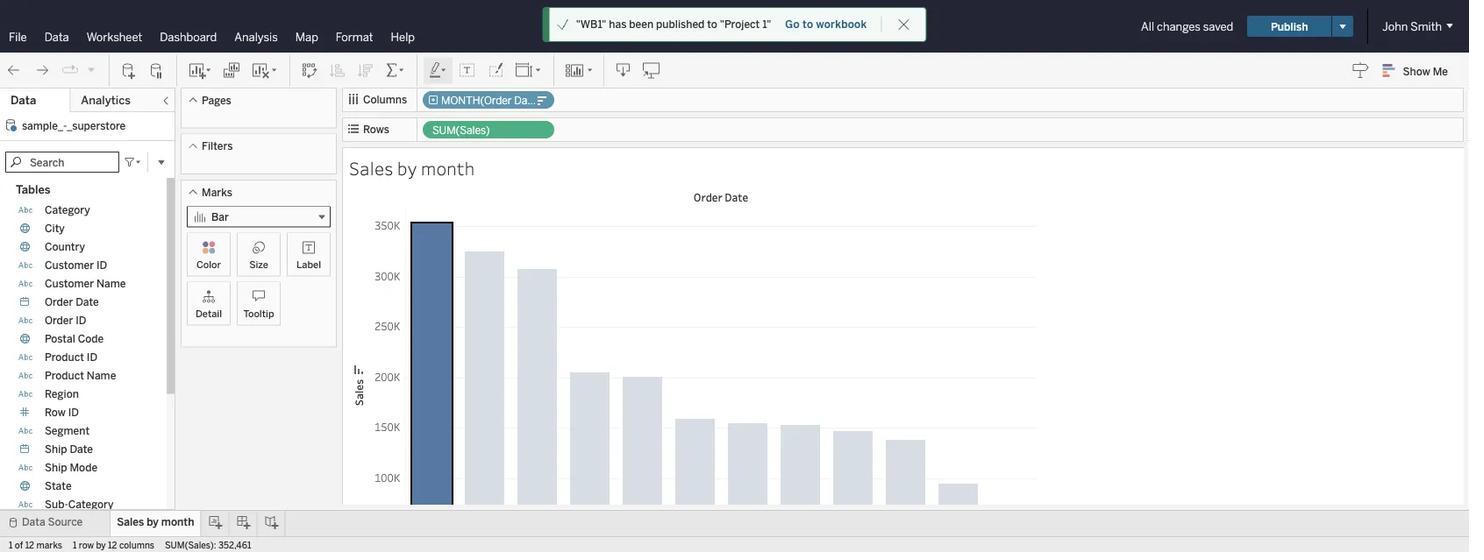 Task type: describe. For each thing, give the bounding box(es) containing it.
1 vertical spatial sales by month
[[117, 516, 194, 529]]

0 vertical spatial order
[[694, 190, 722, 205]]

publish
[[1271, 20, 1308, 33]]

marks. press enter to open the view data window.. use arrow keys to navigate data visualization elements. image
[[405, 206, 1037, 553]]

pages
[[202, 94, 231, 107]]

draft
[[714, 20, 739, 33]]

product id
[[45, 351, 97, 364]]

help
[[391, 30, 415, 44]]

"wb1"
[[576, 18, 607, 31]]

size
[[249, 259, 268, 271]]

1 horizontal spatial month
[[421, 156, 475, 180]]

collapse image
[[161, 96, 171, 106]]

segment
[[45, 425, 90, 438]]

data guide image
[[1352, 61, 1370, 79]]

id for row id
[[68, 407, 79, 419]]

sample_-_superstore
[[22, 119, 126, 132]]

1 row by 12 columns
[[73, 540, 154, 551]]

been
[[629, 18, 654, 31]]

source
[[48, 516, 83, 529]]

1 vertical spatial category
[[68, 499, 114, 511]]

0 horizontal spatial replay animation image
[[61, 62, 79, 79]]

id for product id
[[87, 351, 97, 364]]

1 12 from the left
[[25, 540, 34, 551]]

sub-category
[[45, 499, 114, 511]]

to inside alert
[[707, 18, 717, 31]]

city
[[45, 222, 65, 235]]

redo image
[[33, 62, 51, 79]]

saved
[[1203, 19, 1233, 33]]

code
[[78, 333, 104, 346]]

all
[[1141, 19, 1154, 33]]

ship date
[[45, 443, 93, 456]]

open and edit this workbook in tableau desktop image
[[643, 62, 660, 79]]

success image
[[557, 18, 569, 31]]

id for order id
[[76, 314, 86, 327]]

1 horizontal spatial sales by month
[[349, 156, 475, 180]]

format workbook image
[[487, 62, 504, 79]]

customer for customer name
[[45, 278, 94, 290]]

name for product name
[[87, 370, 116, 382]]

publish button
[[1248, 16, 1332, 37]]

mode
[[70, 462, 97, 475]]

1 for 1 of 12 marks
[[9, 540, 13, 551]]

published
[[656, 18, 705, 31]]

sorted descending by sum of sales within order date month image
[[353, 363, 366, 376]]

0 vertical spatial date
[[725, 190, 748, 205]]

worksheet
[[87, 30, 142, 44]]

label
[[296, 259, 321, 271]]

2 12 from the left
[[108, 540, 117, 551]]

duplicate image
[[223, 62, 240, 79]]

1"
[[762, 18, 771, 31]]

1 vertical spatial order date
[[45, 296, 99, 309]]

john
[[1383, 19, 1408, 33]]

clear sheet image
[[251, 62, 279, 79]]

all changes saved
[[1141, 19, 1233, 33]]

show me button
[[1375, 57, 1464, 84]]

customer for customer id
[[45, 259, 94, 272]]

of
[[15, 540, 23, 551]]

analytics
[[81, 93, 131, 107]]

sub-
[[45, 499, 68, 511]]

format
[[336, 30, 373, 44]]

product for product name
[[45, 370, 84, 382]]

detail
[[196, 308, 222, 320]]

1 vertical spatial order
[[45, 296, 73, 309]]

show
[[1403, 65, 1430, 77]]

workbook
[[816, 18, 867, 31]]

highlight image
[[428, 62, 448, 79]]

sort descending image
[[357, 62, 375, 79]]

product for product id
[[45, 351, 84, 364]]

order id
[[45, 314, 86, 327]]

john smith
[[1383, 19, 1442, 33]]

show/hide cards image
[[565, 62, 593, 79]]

row id
[[45, 407, 79, 419]]

map
[[295, 30, 318, 44]]

month(order date)
[[441, 94, 541, 107]]

show mark labels image
[[459, 62, 476, 79]]

dashboard
[[160, 30, 217, 44]]

"project
[[720, 18, 760, 31]]

1 vertical spatial sales
[[117, 516, 144, 529]]

me
[[1433, 65, 1448, 77]]

tooltip
[[243, 308, 274, 320]]

new data source image
[[120, 62, 138, 79]]

0 horizontal spatial by
[[96, 540, 106, 551]]



Task type: locate. For each thing, give the bounding box(es) containing it.
0 vertical spatial product
[[45, 351, 84, 364]]

0 horizontal spatial month
[[161, 516, 194, 529]]

Search text field
[[5, 152, 119, 173]]

ship
[[45, 443, 67, 456], [45, 462, 67, 475]]

2 vertical spatial data
[[22, 516, 45, 529]]

filters
[[202, 140, 233, 153]]

2 1 from the left
[[73, 540, 77, 551]]

12
[[25, 540, 34, 551], [108, 540, 117, 551]]

1 horizontal spatial replay animation image
[[86, 64, 96, 75]]

name
[[96, 278, 126, 290], [87, 370, 116, 382]]

0 vertical spatial customer
[[45, 259, 94, 272]]

1 left of
[[9, 540, 13, 551]]

month(order
[[441, 94, 512, 107]]

by down columns
[[397, 156, 417, 180]]

region
[[45, 388, 79, 401]]

1 vertical spatial data
[[11, 93, 36, 107]]

data down undo image
[[11, 93, 36, 107]]

ship for ship date
[[45, 443, 67, 456]]

id down code
[[87, 351, 97, 364]]

columns
[[119, 540, 154, 551]]

go to workbook link
[[784, 17, 868, 32]]

bar button
[[187, 207, 331, 228]]

1 horizontal spatial sales
[[349, 156, 393, 180]]

data up 1 of 12 marks on the bottom left of page
[[22, 516, 45, 529]]

2 product from the top
[[45, 370, 84, 382]]

sales by month
[[349, 156, 475, 180], [117, 516, 194, 529]]

row
[[45, 407, 66, 419]]

sales by month up columns
[[117, 516, 194, 529]]

to
[[707, 18, 717, 31], [803, 18, 813, 31]]

customer
[[45, 259, 94, 272], [45, 278, 94, 290]]

product up region
[[45, 370, 84, 382]]

sales up columns
[[117, 516, 144, 529]]

has
[[609, 18, 627, 31]]

1 horizontal spatial to
[[803, 18, 813, 31]]

new worksheet image
[[188, 62, 212, 79]]

category up source
[[68, 499, 114, 511]]

2 customer from the top
[[45, 278, 94, 290]]

1 vertical spatial date
[[76, 296, 99, 309]]

1 horizontal spatial order date
[[694, 190, 748, 205]]

customer id
[[45, 259, 107, 272]]

352,461
[[218, 540, 251, 551]]

rows
[[363, 123, 389, 136]]

sample_-
[[22, 119, 67, 132]]

1 product from the top
[[45, 351, 84, 364]]

1 left row
[[73, 540, 77, 551]]

12 left columns
[[108, 540, 117, 551]]

date
[[725, 190, 748, 205], [76, 296, 99, 309], [70, 443, 93, 456]]

postal
[[45, 333, 75, 346]]

2 vertical spatial date
[[70, 443, 93, 456]]

postal code
[[45, 333, 104, 346]]

pause auto updates image
[[148, 62, 166, 79]]

1 vertical spatial ship
[[45, 462, 67, 475]]

file
[[9, 30, 27, 44]]

1 vertical spatial by
[[147, 516, 159, 529]]

_superstore
[[67, 119, 126, 132]]

swap rows and columns image
[[301, 62, 318, 79]]

0 horizontal spatial sales by month
[[117, 516, 194, 529]]

0 vertical spatial order date
[[694, 190, 748, 205]]

wb1
[[754, 18, 783, 35]]

ship down "segment"
[[45, 443, 67, 456]]

sort ascending image
[[329, 62, 346, 79]]

by right row
[[96, 540, 106, 551]]

0 vertical spatial sales by month
[[349, 156, 475, 180]]

download image
[[615, 62, 632, 79]]

category
[[45, 204, 90, 217], [68, 499, 114, 511]]

month up sum(sales):
[[161, 516, 194, 529]]

1 vertical spatial product
[[45, 370, 84, 382]]

columns
[[363, 93, 407, 106]]

marks
[[36, 540, 62, 551]]

0 horizontal spatial 1
[[9, 540, 13, 551]]

2 ship from the top
[[45, 462, 67, 475]]

0 horizontal spatial to
[[707, 18, 717, 31]]

sum(sales):
[[165, 540, 216, 551]]

12 right of
[[25, 540, 34, 551]]

1 horizontal spatial 1
[[73, 540, 77, 551]]

replay animation image up analytics on the top left
[[86, 64, 96, 75]]

row
[[79, 540, 94, 551]]

0 vertical spatial data
[[44, 30, 69, 44]]

customer down country
[[45, 259, 94, 272]]

data source
[[22, 516, 83, 529]]

0 vertical spatial by
[[397, 156, 417, 180]]

category up 'city'
[[45, 204, 90, 217]]

month
[[421, 156, 475, 180], [161, 516, 194, 529]]

0 horizontal spatial 12
[[25, 540, 34, 551]]

country
[[45, 241, 85, 253]]

2 to from the left
[[803, 18, 813, 31]]

name for customer name
[[96, 278, 126, 290]]

id up customer name
[[96, 259, 107, 272]]

1 vertical spatial customer
[[45, 278, 94, 290]]

ship for ship mode
[[45, 462, 67, 475]]

ship up state
[[45, 462, 67, 475]]

marks
[[202, 186, 232, 199]]

go to workbook
[[785, 18, 867, 31]]

0 vertical spatial sales
[[349, 156, 393, 180]]

state
[[45, 480, 72, 493]]

go
[[785, 18, 800, 31]]

1 horizontal spatial 12
[[108, 540, 117, 551]]

month down sum(sales)
[[421, 156, 475, 180]]

customer name
[[45, 278, 126, 290]]

0 vertical spatial category
[[45, 204, 90, 217]]

1 to from the left
[[707, 18, 717, 31]]

1 customer from the top
[[45, 259, 94, 272]]

changes
[[1157, 19, 1201, 33]]

1 of 12 marks
[[9, 540, 62, 551]]

sales down the rows
[[349, 156, 393, 180]]

0 vertical spatial ship
[[45, 443, 67, 456]]

to right go
[[803, 18, 813, 31]]

fit image
[[515, 62, 543, 79]]

1 1 from the left
[[9, 540, 13, 551]]

0 vertical spatial name
[[96, 278, 126, 290]]

color
[[196, 259, 221, 271]]

order
[[694, 190, 722, 205], [45, 296, 73, 309], [45, 314, 73, 327]]

analysis
[[234, 30, 278, 44]]

2 vertical spatial order
[[45, 314, 73, 327]]

"wb1" has been published to "project 1"
[[576, 18, 771, 31]]

smith
[[1411, 19, 1442, 33]]

replay animation image
[[61, 62, 79, 79], [86, 64, 96, 75]]

0 vertical spatial month
[[421, 156, 475, 180]]

undo image
[[5, 62, 23, 79]]

by up columns
[[147, 516, 159, 529]]

2 vertical spatial by
[[96, 540, 106, 551]]

sales by month down the rows
[[349, 156, 475, 180]]

1 vertical spatial name
[[87, 370, 116, 382]]

date)
[[514, 94, 541, 107]]

product name
[[45, 370, 116, 382]]

ship mode
[[45, 462, 97, 475]]

product down "postal"
[[45, 351, 84, 364]]

1 for 1 row by 12 columns
[[73, 540, 77, 551]]

id for customer id
[[96, 259, 107, 272]]

id
[[96, 259, 107, 272], [76, 314, 86, 327], [87, 351, 97, 364], [68, 407, 79, 419]]

order date
[[694, 190, 748, 205], [45, 296, 99, 309]]

tables
[[16, 183, 50, 197]]

1 vertical spatial month
[[161, 516, 194, 529]]

name down product id
[[87, 370, 116, 382]]

bar
[[211, 211, 229, 223]]

2 horizontal spatial by
[[397, 156, 417, 180]]

product
[[45, 351, 84, 364], [45, 370, 84, 382]]

totals image
[[385, 62, 406, 79]]

1 ship from the top
[[45, 443, 67, 456]]

0 horizontal spatial sales
[[117, 516, 144, 529]]

1 horizontal spatial by
[[147, 516, 159, 529]]

0 horizontal spatial order date
[[45, 296, 99, 309]]

name down the customer id
[[96, 278, 126, 290]]

by
[[397, 156, 417, 180], [147, 516, 159, 529], [96, 540, 106, 551]]

show me
[[1403, 65, 1448, 77]]

1
[[9, 540, 13, 551], [73, 540, 77, 551]]

id right the row
[[68, 407, 79, 419]]

id up postal code
[[76, 314, 86, 327]]

replay animation image right redo icon
[[61, 62, 79, 79]]

sales
[[349, 156, 393, 180], [117, 516, 144, 529]]

to left "project
[[707, 18, 717, 31]]

sum(sales): 352,461
[[165, 540, 251, 551]]

data up redo icon
[[44, 30, 69, 44]]

customer down the customer id
[[45, 278, 94, 290]]

"wb1" has been published to "project 1" alert
[[576, 17, 771, 32]]

sum(sales)
[[432, 124, 490, 137]]



Task type: vqa. For each thing, say whether or not it's contained in the screenshot.
Select All button
no



